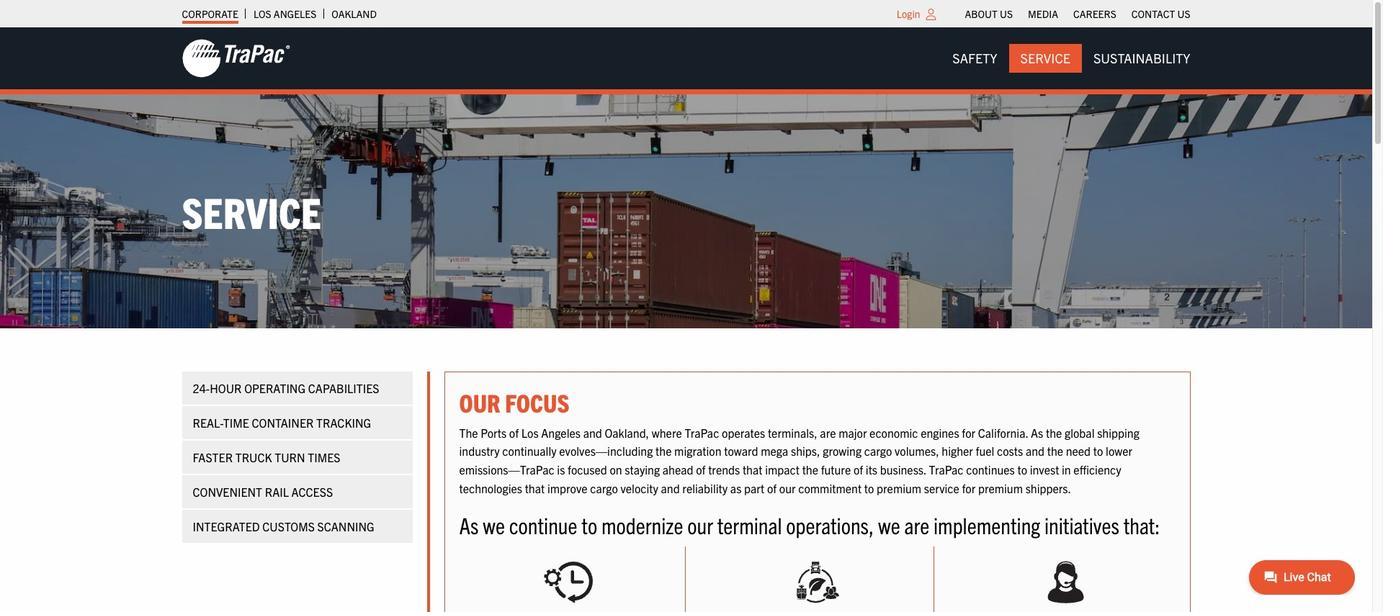 Task type: vqa. For each thing, say whether or not it's contained in the screenshot.
Browse
no



Task type: describe. For each thing, give the bounding box(es) containing it.
of left its
[[854, 463, 863, 477]]

about us
[[965, 7, 1013, 20]]

about
[[965, 7, 998, 20]]

implementing
[[934, 511, 1041, 539]]

turn
[[275, 450, 305, 465]]

operations,
[[786, 511, 874, 539]]

of right ports
[[509, 426, 519, 440]]

service
[[924, 481, 960, 496]]

los angeles link
[[254, 4, 317, 24]]

continually
[[503, 444, 557, 459]]

service inside menu item
[[1021, 50, 1071, 66]]

safety link
[[941, 44, 1009, 73]]

the
[[459, 426, 478, 440]]

trends
[[709, 463, 740, 477]]

angeles inside the ports of los angeles and oakland, where trapac operates terminals, are major economic engines for california. as the global shipping industry continually evolves—including the migration toward mega ships, growing cargo volumes, higher fuel costs and the need to lower emissions—trapac is focused on staying ahead of trends that impact the future of its business. trapac continues to invest in efficiency technologies that improve cargo velocity and reliability as part of our commitment to premium service for premium shippers.
[[541, 426, 581, 440]]

staying
[[625, 463, 660, 477]]

los inside the ports of los angeles and oakland, where trapac operates terminals, are major economic engines for california. as the global shipping industry continually evolves—including the migration toward mega ships, growing cargo volumes, higher fuel costs and the need to lower emissions—trapac is focused on staying ahead of trends that impact the future of its business. trapac continues to invest in efficiency technologies that improve cargo velocity and reliability as part of our commitment to premium service for premium shippers.
[[522, 426, 539, 440]]

global
[[1065, 426, 1095, 440]]

corporate link
[[182, 4, 238, 24]]

our focus
[[459, 387, 570, 418]]

access
[[292, 485, 333, 499]]

0 horizontal spatial as
[[459, 511, 479, 539]]

1 for from the top
[[962, 426, 976, 440]]

evolves—including
[[559, 444, 653, 459]]

media
[[1028, 7, 1059, 20]]

industry
[[459, 444, 500, 459]]

commitment
[[799, 481, 862, 496]]

1 horizontal spatial cargo
[[865, 444, 892, 459]]

faster
[[193, 450, 233, 465]]

operates
[[722, 426, 766, 440]]

2 premium from the left
[[979, 481, 1023, 496]]

shipping
[[1098, 426, 1140, 440]]

rail
[[265, 485, 289, 499]]

part
[[744, 481, 765, 496]]

capabilities
[[308, 381, 379, 395]]

operating
[[244, 381, 306, 395]]

service link
[[1009, 44, 1082, 73]]

impact
[[765, 463, 800, 477]]

convenient rail access
[[193, 485, 333, 499]]

of down 'migration'
[[696, 463, 706, 477]]

the left global
[[1046, 426, 1063, 440]]

continues
[[967, 463, 1015, 477]]

to down improve
[[582, 511, 598, 539]]

volumes,
[[895, 444, 940, 459]]

major
[[839, 426, 867, 440]]

reliability
[[683, 481, 728, 496]]

costs
[[997, 444, 1024, 459]]

focused
[[568, 463, 607, 477]]

continue
[[509, 511, 578, 539]]

as inside the ports of los angeles and oakland, where trapac operates terminals, are major economic engines for california. as the global shipping industry continually evolves—including the migration toward mega ships, growing cargo volumes, higher fuel costs and the need to lower emissions—trapac is focused on staying ahead of trends that impact the future of its business. trapac continues to invest in efficiency technologies that improve cargo velocity and reliability as part of our commitment to premium service for premium shippers.
[[1031, 426, 1044, 440]]

service menu item
[[1009, 44, 1082, 73]]

contact
[[1132, 7, 1176, 20]]

the down ships,
[[803, 463, 819, 477]]

oakland,
[[605, 426, 649, 440]]

real-time container tracking link
[[182, 406, 413, 439]]

where
[[652, 426, 682, 440]]

integrated customs scanning
[[193, 519, 375, 534]]

lower
[[1106, 444, 1133, 459]]

fuel
[[976, 444, 995, 459]]

to down 'costs'
[[1018, 463, 1028, 477]]

oakland
[[332, 7, 377, 20]]

are inside the ports of los angeles and oakland, where trapac operates terminals, are major economic engines for california. as the global shipping industry continually evolves—including the migration toward mega ships, growing cargo volumes, higher fuel costs and the need to lower emissions—trapac is focused on staying ahead of trends that impact the future of its business. trapac continues to invest in efficiency technologies that improve cargo velocity and reliability as part of our commitment to premium service for premium shippers.
[[820, 426, 836, 440]]

improve
[[548, 481, 588, 496]]

sustainability
[[1094, 50, 1191, 66]]

modernize
[[602, 511, 684, 539]]

2 horizontal spatial and
[[1026, 444, 1045, 459]]

real-
[[193, 416, 223, 430]]

1 horizontal spatial trapac
[[929, 463, 964, 477]]

careers link
[[1074, 4, 1117, 24]]

ports
[[481, 426, 507, 440]]

0 vertical spatial that
[[743, 463, 763, 477]]

1 we from the left
[[483, 511, 505, 539]]

terminals,
[[768, 426, 818, 440]]

menu bar containing about us
[[958, 4, 1199, 24]]

1 horizontal spatial are
[[905, 511, 930, 539]]

real-time container tracking
[[193, 416, 371, 430]]

on
[[610, 463, 622, 477]]

as we continue to modernize our terminal operations, we are implementing initiatives that:
[[459, 511, 1161, 539]]

1 vertical spatial our
[[688, 511, 713, 539]]

safety
[[953, 50, 998, 66]]

container
[[252, 416, 314, 430]]

2 for from the top
[[962, 481, 976, 496]]

times
[[308, 450, 340, 465]]

1 premium from the left
[[877, 481, 922, 496]]

of right part
[[767, 481, 777, 496]]

the down where
[[656, 444, 672, 459]]



Task type: locate. For each thing, give the bounding box(es) containing it.
integrated
[[193, 519, 260, 534]]

us for about us
[[1000, 7, 1013, 20]]

trapac up "service"
[[929, 463, 964, 477]]

are down "service"
[[905, 511, 930, 539]]

1 vertical spatial los
[[522, 426, 539, 440]]

hour
[[210, 381, 242, 395]]

1 vertical spatial that
[[525, 481, 545, 496]]

initiatives
[[1045, 511, 1120, 539]]

faster truck turn times
[[193, 450, 340, 465]]

are up "growing"
[[820, 426, 836, 440]]

the up invest
[[1048, 444, 1064, 459]]

0 horizontal spatial are
[[820, 426, 836, 440]]

california.
[[979, 426, 1029, 440]]

in
[[1062, 463, 1071, 477]]

1 vertical spatial angeles
[[541, 426, 581, 440]]

us for contact us
[[1178, 7, 1191, 20]]

1 vertical spatial menu bar
[[941, 44, 1202, 73]]

1 vertical spatial as
[[459, 511, 479, 539]]

0 horizontal spatial cargo
[[590, 481, 618, 496]]

0 horizontal spatial our
[[688, 511, 713, 539]]

1 horizontal spatial and
[[661, 481, 680, 496]]

ahead
[[663, 463, 694, 477]]

login
[[897, 7, 921, 20]]

1 us from the left
[[1000, 7, 1013, 20]]

to
[[1094, 444, 1104, 459], [1018, 463, 1028, 477], [865, 481, 874, 496], [582, 511, 598, 539]]

2 us from the left
[[1178, 7, 1191, 20]]

24-hour operating capabilities
[[193, 381, 379, 395]]

0 vertical spatial for
[[962, 426, 976, 440]]

cargo up its
[[865, 444, 892, 459]]

contact us
[[1132, 7, 1191, 20]]

menu bar
[[958, 4, 1199, 24], [941, 44, 1202, 73]]

los up corporate image
[[254, 7, 271, 20]]

1 horizontal spatial angeles
[[541, 426, 581, 440]]

the ports of los angeles and oakland, where trapac operates terminals, are major economic engines for california. as the global shipping industry continually evolves—including the migration toward mega ships, growing cargo volumes, higher fuel costs and the need to lower emissions—trapac is focused on staying ahead of trends that impact the future of its business. trapac continues to invest in efficiency technologies that improve cargo velocity and reliability as part of our commitment to premium service for premium shippers.
[[459, 426, 1140, 496]]

faster truck turn times link
[[182, 441, 413, 474]]

angeles
[[274, 7, 317, 20], [541, 426, 581, 440]]

future
[[821, 463, 851, 477]]

0 horizontal spatial los
[[254, 7, 271, 20]]

about us link
[[965, 4, 1013, 24]]

angeles up continually
[[541, 426, 581, 440]]

are
[[820, 426, 836, 440], [905, 511, 930, 539]]

1 horizontal spatial los
[[522, 426, 539, 440]]

0 horizontal spatial trapac
[[685, 426, 719, 440]]

us inside contact us link
[[1178, 7, 1191, 20]]

migration
[[675, 444, 722, 459]]

1 vertical spatial cargo
[[590, 481, 618, 496]]

cargo down the on
[[590, 481, 618, 496]]

0 vertical spatial are
[[820, 426, 836, 440]]

los up continually
[[522, 426, 539, 440]]

premium down business.
[[877, 481, 922, 496]]

and up invest
[[1026, 444, 1045, 459]]

its
[[866, 463, 878, 477]]

menu bar down 'careers' link
[[941, 44, 1202, 73]]

as down technologies
[[459, 511, 479, 539]]

0 horizontal spatial that
[[525, 481, 545, 496]]

menu bar containing safety
[[941, 44, 1202, 73]]

1 vertical spatial service
[[182, 185, 321, 237]]

economic
[[870, 426, 919, 440]]

contact us link
[[1132, 4, 1191, 24]]

0 horizontal spatial premium
[[877, 481, 922, 496]]

of
[[509, 426, 519, 440], [696, 463, 706, 477], [854, 463, 863, 477], [767, 481, 777, 496]]

need
[[1066, 444, 1091, 459]]

we down business.
[[879, 511, 901, 539]]

scanning
[[318, 519, 375, 534]]

0 horizontal spatial service
[[182, 185, 321, 237]]

our down impact
[[780, 481, 796, 496]]

us right "about"
[[1000, 7, 1013, 20]]

to down its
[[865, 481, 874, 496]]

focus
[[505, 387, 570, 418]]

efficiency
[[1074, 463, 1122, 477]]

as
[[731, 481, 742, 496]]

0 vertical spatial angeles
[[274, 7, 317, 20]]

1 vertical spatial for
[[962, 481, 976, 496]]

our down reliability
[[688, 511, 713, 539]]

we down technologies
[[483, 511, 505, 539]]

emissions—trapac
[[459, 463, 555, 477]]

trapac
[[685, 426, 719, 440], [929, 463, 964, 477]]

as right california.
[[1031, 426, 1044, 440]]

1 vertical spatial trapac
[[929, 463, 964, 477]]

convenient
[[193, 485, 262, 499]]

growing
[[823, 444, 862, 459]]

0 vertical spatial service
[[1021, 50, 1071, 66]]

we
[[483, 511, 505, 539], [879, 511, 901, 539]]

terminal
[[718, 511, 782, 539]]

1 horizontal spatial we
[[879, 511, 901, 539]]

us right contact
[[1178, 7, 1191, 20]]

engines
[[921, 426, 960, 440]]

that up part
[[743, 463, 763, 477]]

our inside the ports of los angeles and oakland, where trapac operates terminals, are major economic engines for california. as the global shipping industry continually evolves—including the migration toward mega ships, growing cargo volumes, higher fuel costs and the need to lower emissions—trapac is focused on staying ahead of trends that impact the future of its business. trapac continues to invest in efficiency technologies that improve cargo velocity and reliability as part of our commitment to premium service for premium shippers.
[[780, 481, 796, 496]]

menu bar up service menu item
[[958, 4, 1199, 24]]

premium
[[877, 481, 922, 496], [979, 481, 1023, 496]]

convenient rail access link
[[182, 475, 413, 509]]

service
[[1021, 50, 1071, 66], [182, 185, 321, 237]]

cargo
[[865, 444, 892, 459], [590, 481, 618, 496]]

1 horizontal spatial service
[[1021, 50, 1071, 66]]

to up efficiency at the right
[[1094, 444, 1104, 459]]

corporate
[[182, 7, 238, 20]]

1 horizontal spatial premium
[[979, 481, 1023, 496]]

is
[[557, 463, 565, 477]]

for right "service"
[[962, 481, 976, 496]]

us
[[1000, 7, 1013, 20], [1178, 7, 1191, 20]]

shippers.
[[1026, 481, 1072, 496]]

0 horizontal spatial angeles
[[274, 7, 317, 20]]

1 vertical spatial are
[[905, 511, 930, 539]]

light image
[[926, 9, 937, 20]]

invest
[[1030, 463, 1060, 477]]

toward
[[724, 444, 759, 459]]

that:
[[1124, 511, 1161, 539]]

1 horizontal spatial our
[[780, 481, 796, 496]]

ships,
[[791, 444, 821, 459]]

los angeles
[[254, 7, 317, 20]]

2 we from the left
[[879, 511, 901, 539]]

2 vertical spatial and
[[661, 481, 680, 496]]

that left improve
[[525, 481, 545, 496]]

velocity
[[621, 481, 659, 496]]

integrated customs scanning link
[[182, 510, 413, 543]]

and down ahead
[[661, 481, 680, 496]]

0 vertical spatial menu bar
[[958, 4, 1199, 24]]

business.
[[880, 463, 927, 477]]

trapac up 'migration'
[[685, 426, 719, 440]]

0 vertical spatial our
[[780, 481, 796, 496]]

0 vertical spatial los
[[254, 7, 271, 20]]

premium down continues
[[979, 481, 1023, 496]]

for up higher
[[962, 426, 976, 440]]

0 vertical spatial trapac
[[685, 426, 719, 440]]

us inside the about us "link"
[[1000, 7, 1013, 20]]

careers
[[1074, 7, 1117, 20]]

and up evolves—including
[[583, 426, 602, 440]]

0 vertical spatial as
[[1031, 426, 1044, 440]]

login link
[[897, 7, 921, 20]]

24-
[[193, 381, 210, 395]]

angeles left oakland
[[274, 7, 317, 20]]

truck
[[235, 450, 272, 465]]

0 horizontal spatial we
[[483, 511, 505, 539]]

24-hour operating capabilities link
[[182, 372, 413, 405]]

as
[[1031, 426, 1044, 440], [459, 511, 479, 539]]

our
[[459, 387, 500, 418]]

1 horizontal spatial us
[[1178, 7, 1191, 20]]

0 horizontal spatial and
[[583, 426, 602, 440]]

1 vertical spatial and
[[1026, 444, 1045, 459]]

1 horizontal spatial that
[[743, 463, 763, 477]]

1 horizontal spatial as
[[1031, 426, 1044, 440]]

our
[[780, 481, 796, 496], [688, 511, 713, 539]]

technologies
[[459, 481, 522, 496]]

for
[[962, 426, 976, 440], [962, 481, 976, 496]]

0 horizontal spatial us
[[1000, 7, 1013, 20]]

corporate image
[[182, 38, 290, 79]]

tracking
[[316, 416, 371, 430]]

higher
[[942, 444, 974, 459]]

oakland link
[[332, 4, 377, 24]]

mega
[[761, 444, 789, 459]]

0 vertical spatial cargo
[[865, 444, 892, 459]]

0 vertical spatial and
[[583, 426, 602, 440]]



